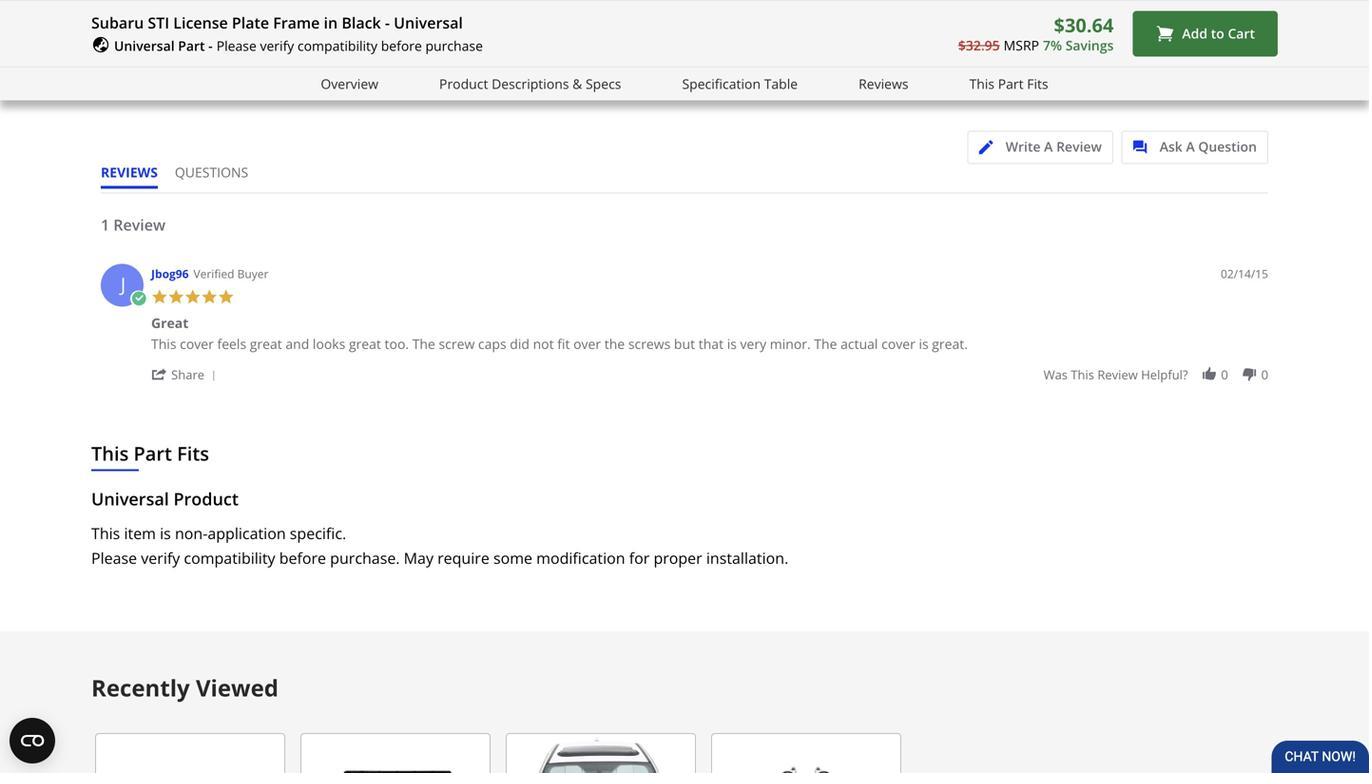 Task type: vqa. For each thing, say whether or not it's contained in the screenshot.
Shop by Category
no



Task type: describe. For each thing, give the bounding box(es) containing it.
1 horizontal spatial is
[[727, 334, 737, 353]]

a for write
[[1044, 137, 1053, 155]]

please inside this item is non-application specific. please verify compatibility before purchase. may require some modification for proper installation.
[[91, 547, 137, 568]]

fits inside this part fits "link"
[[1027, 74, 1048, 92]]

and
[[286, 334, 309, 353]]

2 star image from the left
[[168, 288, 184, 305]]

purchase.
[[330, 547, 400, 568]]

overview
[[321, 74, 378, 92]]

0 vertical spatial verify
[[260, 37, 294, 55]]

share
[[171, 366, 205, 383]]

part inside "link"
[[998, 74, 1024, 92]]

subaru
[[91, 12, 144, 33]]

verified
[[193, 266, 234, 281]]

to
[[1211, 24, 1225, 42]]

but
[[674, 334, 695, 353]]

application
[[208, 523, 286, 543]]

sti
[[148, 12, 169, 33]]

star image
[[184, 288, 201, 305]]

5.0 star rating element
[[564, 56, 620, 111]]

universal for universal product
[[91, 487, 169, 510]]

open widget image
[[10, 718, 55, 764]]

jbog96
[[151, 266, 189, 281]]

plate
[[232, 12, 269, 33]]

caps
[[478, 334, 506, 353]]

2 0 from the left
[[1261, 366, 1268, 383]]

02/14/15
[[1221, 266, 1268, 281]]

questions
[[175, 163, 248, 181]]

vote down review by jbog96 on 14 feb 2015 image
[[1241, 366, 1258, 382]]

for
[[629, 547, 650, 568]]

1 cover from the left
[[180, 334, 214, 353]]

reviews link
[[859, 73, 909, 95]]

&
[[573, 74, 582, 92]]

helpful?
[[1141, 366, 1188, 383]]

frame
[[273, 12, 320, 33]]

actual
[[841, 334, 878, 353]]

great
[[151, 314, 189, 332]]

0 vertical spatial universal
[[394, 12, 463, 33]]

universal for universal part - please verify compatibility before purchase
[[114, 37, 175, 55]]

before inside this item is non-application specific. please verify compatibility before purchase. may require some modification for proper installation.
[[279, 547, 326, 568]]

cart
[[1228, 24, 1255, 42]]

reviews
[[859, 74, 909, 92]]

circle checkmark image
[[130, 290, 147, 307]]

specification table
[[682, 74, 798, 92]]

that
[[699, 334, 724, 353]]

j
[[121, 271, 126, 297]]

item
[[124, 523, 156, 543]]

1 great from the left
[[250, 334, 282, 353]]

screws
[[628, 334, 671, 353]]

feels
[[217, 334, 246, 353]]

dialog image
[[1133, 140, 1157, 154]]

2 cover from the left
[[882, 334, 915, 353]]

product descriptions & specs
[[439, 74, 621, 92]]

seperator image
[[208, 370, 219, 382]]

ask a question button
[[1122, 131, 1268, 164]]

specification
[[682, 74, 761, 92]]

0 horizontal spatial product
[[173, 487, 239, 510]]

$30.64 $32.95 msrp 7% savings
[[958, 12, 1114, 54]]

screw
[[439, 334, 475, 353]]

powered by
[[1168, 20, 1245, 38]]

powered by link
[[1168, 20, 1278, 44]]

write no frame image
[[979, 140, 1003, 154]]

viewed
[[196, 672, 279, 703]]

this up universal product
[[91, 440, 129, 466]]

0 vertical spatial part
[[178, 37, 205, 55]]

was this review helpful?
[[1044, 366, 1188, 383]]

license
[[173, 12, 228, 33]]

1 vertical spatial -
[[208, 37, 213, 55]]

write a review button
[[968, 131, 1113, 164]]

purchase
[[425, 37, 483, 55]]

1 0 from the left
[[1221, 366, 1228, 383]]

$30.64
[[1054, 12, 1114, 38]]

universal product
[[91, 487, 239, 510]]

5.0
[[564, 56, 620, 111]]

0 vertical spatial review
[[762, 75, 805, 93]]

jbog96 verified buyer
[[151, 266, 268, 281]]

2 the from the left
[[814, 334, 837, 353]]

msrp
[[1004, 36, 1039, 54]]

a for ask
[[1186, 137, 1195, 155]]

descriptions
[[492, 74, 569, 92]]

0 horizontal spatial part
[[134, 440, 172, 466]]

tab list containing reviews
[[101, 163, 265, 192]]

modification
[[536, 547, 625, 568]]

question
[[1198, 137, 1257, 155]]

write a review
[[1006, 137, 1102, 155]]

over
[[573, 334, 601, 353]]

overview link
[[321, 73, 378, 95]]

great.
[[932, 334, 968, 353]]

specification table link
[[682, 73, 798, 95]]

subaru sti license plate frame in black - universal
[[91, 12, 463, 33]]

0 vertical spatial please
[[216, 37, 257, 55]]

0 horizontal spatial fits
[[177, 440, 209, 466]]

0 vertical spatial -
[[385, 12, 390, 33]]

verify inside this item is non-application specific. please verify compatibility before purchase. may require some modification for proper installation.
[[141, 547, 180, 568]]

this
[[1071, 366, 1094, 383]]

1 horizontal spatial 1 review
[[751, 75, 805, 93]]

buyer
[[237, 266, 268, 281]]



Task type: locate. For each thing, give the bounding box(es) containing it.
great
[[250, 334, 282, 353], [349, 334, 381, 353]]

0 horizontal spatial before
[[279, 547, 326, 568]]

the
[[604, 334, 625, 353]]

this down great
[[151, 334, 176, 353]]

recently viewed
[[91, 672, 279, 703]]

write
[[1006, 137, 1041, 155]]

product
[[439, 74, 488, 92], [173, 487, 239, 510]]

please down plate
[[216, 37, 257, 55]]

product down 'purchase'
[[439, 74, 488, 92]]

a
[[1044, 137, 1053, 155], [1186, 137, 1195, 155]]

this inside this item is non-application specific. please verify compatibility before purchase. may require some modification for proper installation.
[[91, 523, 120, 543]]

1 horizontal spatial review
[[762, 75, 805, 93]]

4 star image from the left
[[218, 288, 234, 305]]

before down black
[[381, 37, 422, 55]]

this
[[969, 74, 995, 92], [151, 334, 176, 353], [91, 440, 129, 466], [91, 523, 120, 543]]

2 great from the left
[[349, 334, 381, 353]]

before down specific.
[[279, 547, 326, 568]]

part up universal product
[[134, 440, 172, 466]]

1 horizontal spatial 1
[[751, 75, 759, 93]]

table
[[764, 74, 798, 92]]

1 vertical spatial before
[[279, 547, 326, 568]]

verify
[[260, 37, 294, 55], [141, 547, 180, 568]]

1 vertical spatial verify
[[141, 547, 180, 568]]

installation.
[[706, 547, 789, 568]]

before
[[381, 37, 422, 55], [279, 547, 326, 568]]

this down $32.95
[[969, 74, 995, 92]]

vote up review by jbog96 on 14 feb 2015 image
[[1201, 366, 1218, 382]]

star image
[[151, 288, 168, 305], [168, 288, 184, 305], [201, 288, 218, 305], [218, 288, 234, 305]]

this left the item
[[91, 523, 120, 543]]

some
[[493, 547, 532, 568]]

powered
[[1168, 20, 1223, 38]]

0 vertical spatial 1
[[751, 75, 759, 93]]

compatibility down in
[[298, 37, 378, 55]]

black
[[342, 12, 381, 33]]

1 horizontal spatial great
[[349, 334, 381, 353]]

0 horizontal spatial review
[[113, 214, 165, 235]]

minor.
[[770, 334, 811, 353]]

require
[[437, 547, 489, 568]]

great heading
[[151, 314, 189, 335]]

1 left the table
[[751, 75, 759, 93]]

universal part - please verify compatibility before purchase
[[114, 37, 483, 55]]

verify down the item
[[141, 547, 180, 568]]

a right ask
[[1186, 137, 1195, 155]]

group containing was this review helpful?
[[1044, 366, 1268, 383]]

1 vertical spatial please
[[91, 547, 137, 568]]

this item is non-application specific. please verify compatibility before purchase. may require some modification for proper installation.
[[91, 523, 789, 568]]

0 horizontal spatial is
[[160, 523, 171, 543]]

1 down reviews at the top left of the page
[[101, 214, 109, 235]]

1 horizontal spatial please
[[216, 37, 257, 55]]

review right write
[[1056, 137, 1102, 155]]

proper
[[654, 547, 702, 568]]

the right too.
[[412, 334, 435, 353]]

is right the item
[[160, 523, 171, 543]]

7%
[[1043, 36, 1062, 54]]

a right write
[[1044, 137, 1053, 155]]

great left and
[[250, 334, 282, 353]]

this part fits up universal product
[[91, 440, 209, 466]]

great left too.
[[349, 334, 381, 353]]

add to cart button
[[1133, 11, 1278, 56]]

1 vertical spatial 1 review
[[101, 214, 165, 235]]

universal up 'purchase'
[[394, 12, 463, 33]]

0 horizontal spatial the
[[412, 334, 435, 353]]

part
[[178, 37, 205, 55], [998, 74, 1024, 92], [134, 440, 172, 466]]

1 vertical spatial review
[[1056, 137, 1102, 155]]

1 the from the left
[[412, 334, 435, 353]]

ask a question
[[1160, 137, 1257, 155]]

1
[[751, 75, 759, 93], [101, 214, 109, 235]]

product up non- on the bottom of the page
[[173, 487, 239, 510]]

cover up share dropdown button
[[180, 334, 214, 353]]

0 vertical spatial product
[[439, 74, 488, 92]]

this part fits link
[[969, 73, 1048, 95]]

0 horizontal spatial 0
[[1221, 366, 1228, 383]]

1 vertical spatial fits
[[177, 440, 209, 466]]

1 horizontal spatial compatibility
[[298, 37, 378, 55]]

did
[[510, 334, 530, 353]]

1 vertical spatial part
[[998, 74, 1024, 92]]

reviews
[[101, 163, 158, 181]]

1 horizontal spatial before
[[381, 37, 422, 55]]

0 vertical spatial 1 review
[[751, 75, 805, 93]]

review
[[762, 75, 805, 93], [1056, 137, 1102, 155], [113, 214, 165, 235]]

2 a from the left
[[1186, 137, 1195, 155]]

0 horizontal spatial cover
[[180, 334, 214, 353]]

1 vertical spatial this part fits
[[91, 440, 209, 466]]

by
[[1226, 20, 1241, 38]]

compatibility down the application
[[184, 547, 275, 568]]

0 horizontal spatial 1
[[101, 214, 109, 235]]

universal down sti
[[114, 37, 175, 55]]

verified buyer heading
[[193, 266, 268, 282]]

2 horizontal spatial is
[[919, 334, 929, 353]]

part down license
[[178, 37, 205, 55]]

this part fits
[[969, 74, 1048, 92], [91, 440, 209, 466]]

1 horizontal spatial 0
[[1261, 366, 1268, 383]]

verify down subaru sti license plate frame in black - universal at the top
[[260, 37, 294, 55]]

is right that
[[727, 334, 737, 353]]

0 horizontal spatial -
[[208, 37, 213, 55]]

1 vertical spatial universal
[[114, 37, 175, 55]]

compatibility
[[298, 37, 378, 55], [184, 547, 275, 568]]

please down the item
[[91, 547, 137, 568]]

1 vertical spatial compatibility
[[184, 547, 275, 568]]

product descriptions & specs link
[[439, 73, 621, 95]]

was
[[1044, 366, 1068, 383]]

share button
[[151, 365, 223, 383]]

very
[[740, 334, 767, 353]]

the
[[412, 334, 435, 353], [814, 334, 837, 353]]

0 vertical spatial compatibility
[[298, 37, 378, 55]]

1 horizontal spatial product
[[439, 74, 488, 92]]

0 horizontal spatial compatibility
[[184, 547, 275, 568]]

0 vertical spatial this part fits
[[969, 74, 1048, 92]]

universal
[[394, 12, 463, 33], [114, 37, 175, 55], [91, 487, 169, 510]]

star image down verified buyer heading at the top left
[[218, 288, 234, 305]]

0 vertical spatial fits
[[1027, 74, 1048, 92]]

0 right 'vote up review by jbog96 on 14 feb 2015' icon
[[1221, 366, 1228, 383]]

0 horizontal spatial this part fits
[[91, 440, 209, 466]]

1 horizontal spatial this part fits
[[969, 74, 1048, 92]]

group
[[1044, 366, 1268, 383]]

fits up universal product
[[177, 440, 209, 466]]

1 horizontal spatial part
[[178, 37, 205, 55]]

recently
[[91, 672, 190, 703]]

2 vertical spatial part
[[134, 440, 172, 466]]

2 horizontal spatial part
[[998, 74, 1024, 92]]

a inside "dropdown button"
[[1186, 137, 1195, 155]]

this inside great this cover feels great and looks great too. the screw caps did not fit over the screws but that is very minor. the actual cover is great.
[[151, 334, 176, 353]]

add
[[1182, 24, 1208, 42]]

1 horizontal spatial a
[[1186, 137, 1195, 155]]

1 a from the left
[[1044, 137, 1053, 155]]

1 star image from the left
[[151, 288, 168, 305]]

add to cart
[[1182, 24, 1255, 42]]

this inside "link"
[[969, 74, 995, 92]]

1 horizontal spatial cover
[[882, 334, 915, 353]]

0 horizontal spatial please
[[91, 547, 137, 568]]

1 vertical spatial 1
[[101, 214, 109, 235]]

cover right actual
[[882, 334, 915, 353]]

specific.
[[290, 523, 346, 543]]

is inside this item is non-application specific. please verify compatibility before purchase. may require some modification for proper installation.
[[160, 523, 171, 543]]

looks
[[313, 334, 345, 353]]

1 horizontal spatial verify
[[260, 37, 294, 55]]

0 vertical spatial before
[[381, 37, 422, 55]]

in
[[324, 12, 338, 33]]

fits down 7%
[[1027, 74, 1048, 92]]

may
[[404, 547, 434, 568]]

0 horizontal spatial 1 review
[[101, 214, 165, 235]]

specs
[[586, 74, 621, 92]]

0 horizontal spatial a
[[1044, 137, 1053, 155]]

0
[[1221, 366, 1228, 383], [1261, 366, 1268, 383]]

this part fits down msrp
[[969, 74, 1048, 92]]

1 vertical spatial product
[[173, 487, 239, 510]]

too.
[[385, 334, 409, 353]]

1 horizontal spatial -
[[385, 12, 390, 33]]

ask
[[1160, 137, 1183, 155]]

2 horizontal spatial review
[[1056, 137, 1102, 155]]

0 right 'vote down review by jbog96 on 14 feb 2015' image
[[1261, 366, 1268, 383]]

a inside dropdown button
[[1044, 137, 1053, 155]]

review date 02/14/15 element
[[1221, 266, 1268, 282]]

cover
[[180, 334, 214, 353], [882, 334, 915, 353]]

- down license
[[208, 37, 213, 55]]

- right black
[[385, 12, 390, 33]]

tab list
[[101, 163, 265, 192]]

2 vertical spatial review
[[113, 214, 165, 235]]

compatibility inside this item is non-application specific. please verify compatibility before purchase. may require some modification for proper installation.
[[184, 547, 275, 568]]

1 review
[[751, 75, 805, 93], [101, 214, 165, 235]]

review right specification
[[762, 75, 805, 93]]

part down msrp
[[998, 74, 1024, 92]]

universal up the item
[[91, 487, 169, 510]]

savings
[[1066, 36, 1114, 54]]

is left great.
[[919, 334, 929, 353]]

0 horizontal spatial great
[[250, 334, 282, 353]]

2 vertical spatial universal
[[91, 487, 169, 510]]

1 horizontal spatial the
[[814, 334, 837, 353]]

review
[[1098, 366, 1138, 383]]

the left actual
[[814, 334, 837, 353]]

review down reviews at the top left of the page
[[113, 214, 165, 235]]

0 horizontal spatial verify
[[141, 547, 180, 568]]

1 horizontal spatial fits
[[1027, 74, 1048, 92]]

not
[[533, 334, 554, 353]]

$32.95
[[958, 36, 1000, 54]]

non-
[[175, 523, 208, 543]]

great this cover feels great and looks great too. the screw caps did not fit over the screws but that is very minor. the actual cover is great.
[[151, 314, 968, 353]]

star image down 'jbog96 verified buyer'
[[201, 288, 218, 305]]

star image down jbog96
[[168, 288, 184, 305]]

share image
[[151, 366, 168, 382]]

star image right circle checkmark image
[[151, 288, 168, 305]]

3 star image from the left
[[201, 288, 218, 305]]

fit
[[557, 334, 570, 353]]

review inside dropdown button
[[1056, 137, 1102, 155]]



